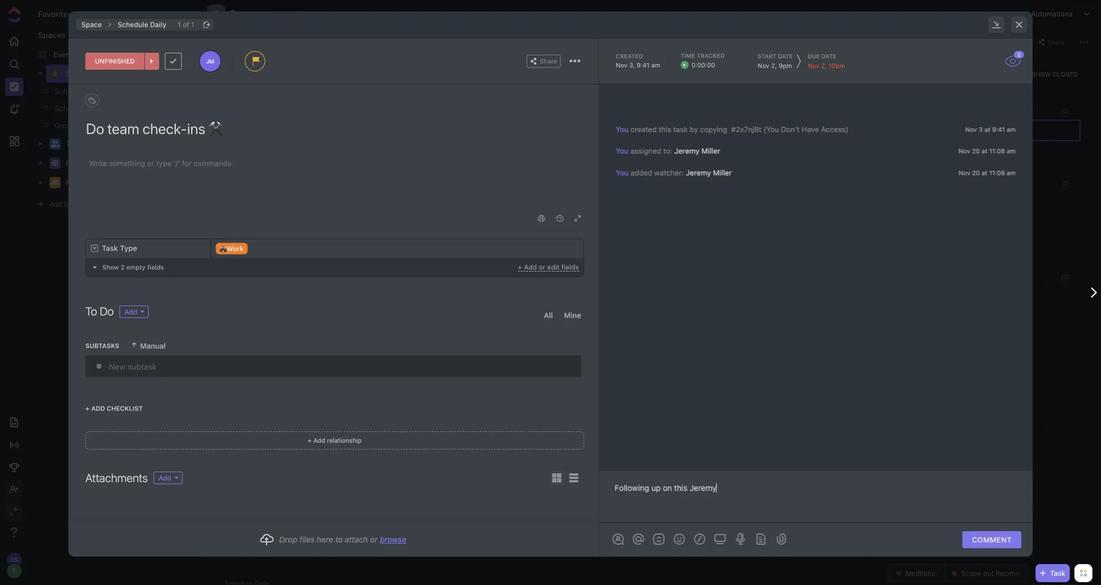 Task type: vqa. For each thing, say whether or not it's contained in the screenshot.
'this' in the Task history Region
yes



Task type: describe. For each thing, give the bounding box(es) containing it.
jeremy for assigned to:
[[675, 147, 700, 155]]

show closed button
[[1020, 69, 1081, 80]]

you created this task by copying #2x7nj8t (you don't have access)
[[616, 125, 849, 134]]

🍖
[[282, 442, 290, 451]]

observatory link
[[66, 154, 184, 172]]

daily down tasks...
[[255, 68, 270, 75]]

by
[[690, 125, 698, 134]]

0 horizontal spatial fields
[[147, 264, 164, 271]]

closed
[[1053, 71, 1078, 78]]

following
[[615, 484, 649, 493]]

relationship
[[327, 437, 362, 445]]

mine
[[564, 311, 581, 320]]

daily inside task locations element
[[150, 21, 166, 29]]

20 for you added watcher: jeremy miller
[[972, 169, 980, 177]]

of
[[183, 21, 189, 29]]

add down comment icon
[[49, 200, 62, 208]]

empty
[[126, 264, 146, 271]]

+ add or edit fields
[[518, 263, 579, 271]]

mine link
[[564, 306, 581, 325]]

time
[[681, 52, 695, 59]]

am for you assigned to: jeremy miller
[[1007, 148, 1016, 155]]

access)
[[821, 125, 849, 134]]

nov 3 at 9:41 am
[[966, 126, 1016, 133]]

nov inside created nov 3, 9:41 am
[[616, 61, 628, 69]]

don't
[[781, 125, 800, 134]]

attachments
[[85, 471, 148, 485]]

minimize task image
[[992, 21, 1001, 28]]

daily down the unfinished
[[88, 87, 105, 96]]

comment button
[[963, 532, 1022, 549]]

you for you created this task by copying #2x7nj8t (you don't have access)
[[616, 125, 629, 134]]

checklist
[[107, 405, 143, 412]]

pm for 10
[[836, 62, 845, 70]]

show for show 2 empty fields
[[102, 264, 119, 271]]

task inside region
[[673, 125, 688, 134]]

11:08 for you assigned to: jeremy miller
[[989, 148, 1005, 155]]

grocery
[[54, 121, 82, 130]]

created nov 3, 9:41 am
[[616, 53, 660, 69]]

ads
[[320, 378, 333, 387]]

you for you assigned to: jeremy miller
[[616, 147, 629, 155]]

drop
[[279, 535, 297, 545]]

globe image
[[52, 160, 58, 166]]

schedule daily link inside task locations element
[[112, 18, 172, 31]]

jm
[[206, 58, 214, 64]]

task for task type
[[102, 244, 118, 253]]

created
[[616, 53, 643, 59]]

3,
[[629, 61, 635, 69]]

at for you created this task by copying #2x7nj8t (you don't have access)
[[985, 126, 991, 133]]

custom fields element
[[85, 239, 584, 277]]

space for space 'button'
[[230, 8, 256, 19]]

up
[[652, 484, 661, 493]]

am for you added watcher: jeremy miller
[[1007, 169, 1016, 177]]

do
[[100, 305, 114, 318]]

add button for attachments
[[154, 472, 183, 485]]

list info image
[[295, 79, 302, 86]]

add left checklist
[[91, 405, 105, 412]]

on
[[663, 484, 672, 493]]

add left relationship
[[313, 437, 325, 445]]

start date nov 2 , 9 pm
[[758, 53, 793, 70]]

schedule daily link up team space link
[[44, 100, 172, 117]]

#2x7nj8t
[[731, 125, 762, 134]]

you for you added watcher: jeremy miller
[[616, 168, 629, 177]]

unfinished
[[95, 58, 135, 65]]

edit
[[547, 263, 560, 271]]

spaces link
[[29, 30, 66, 40]]

task for task
[[1050, 570, 1066, 578]]

favorites button
[[38, 9, 72, 19]]

space for bottom space link
[[66, 69, 88, 78]]

3
[[979, 126, 983, 133]]

to
[[85, 305, 97, 318]]

am inside created nov 3, 9:41 am
[[651, 61, 660, 69]]

9:41 for 3,
[[637, 61, 650, 69]]

nov 20 at 11:08 am for you added watcher: jeremy miller
[[959, 169, 1016, 177]]

everything link
[[29, 45, 198, 64]]

date for 9
[[778, 53, 793, 59]]

, for 9
[[775, 62, 777, 70]]

unfinished button
[[85, 53, 144, 70]]

show for show closed
[[1032, 71, 1051, 78]]

miller for you added watcher: jeremy miller
[[713, 168, 732, 177]]

to
[[335, 535, 343, 545]]

add button for to do
[[119, 306, 149, 318]]

💼work button
[[211, 239, 584, 258]]

you assigned to: jeremy miller
[[616, 147, 720, 155]]

rockstar link
[[66, 174, 184, 192]]

team
[[66, 140, 85, 148]]

copying
[[700, 125, 727, 134]]

nov inside due date nov 2 , 10 pm
[[808, 62, 820, 70]]

show 2 empty fields
[[102, 264, 164, 271]]

automations
[[1031, 10, 1073, 18]]

browse link
[[380, 535, 407, 545]]

favorites
[[38, 9, 72, 19]]

everything
[[53, 50, 91, 59]]

dinner
[[256, 442, 280, 451]]

, for 10
[[825, 62, 827, 70]]

9
[[779, 62, 783, 70]]

task details element
[[68, 39, 1033, 85]]

+ add relationship
[[308, 437, 362, 445]]

search
[[231, 38, 253, 46]]

attach
[[345, 535, 368, 545]]

space for space link in the task locations element
[[81, 21, 102, 29]]

space button
[[225, 1, 256, 26]]

add space
[[49, 200, 84, 208]]

dialog containing to do
[[68, 11, 1033, 557]]

+ add checklist
[[85, 405, 143, 412]]

2 button
[[1005, 50, 1025, 67]]

drop files here to attach or browse
[[279, 535, 407, 545]]

spaces
[[38, 30, 66, 40]]

nov 20 at 11:08 am for you assigned to: jeremy miller
[[959, 148, 1016, 155]]

start
[[758, 53, 776, 59]]

0:00:00
[[692, 61, 715, 69]]

show closed
[[1032, 71, 1078, 78]]

to do
[[85, 305, 114, 318]]

automations button
[[1026, 5, 1079, 22]]

list link
[[285, 6, 302, 27]]

dinner 🍖 link
[[254, 437, 763, 457]]



Task type: locate. For each thing, give the bounding box(es) containing it.
at for you assigned to: jeremy miller
[[982, 148, 988, 155]]

2 down 14 at top left
[[180, 122, 184, 129]]

show left closed
[[1032, 71, 1051, 78]]

1 horizontal spatial 1
[[191, 21, 194, 29]]

pm inside start date nov 2 , 9 pm
[[783, 62, 792, 70]]

due
[[808, 53, 820, 59]]

0 vertical spatial nov 20 at 11:08 am
[[959, 148, 1016, 155]]

space link
[[76, 18, 107, 31], [66, 65, 184, 83]]

0 vertical spatial you
[[616, 125, 629, 134]]

1 vertical spatial this
[[674, 484, 688, 493]]

2 20 from the top
[[972, 169, 980, 177]]

board link
[[325, 6, 351, 27]]

1 horizontal spatial task
[[1050, 570, 1066, 578]]

20 for you assigned to: jeremy miller
[[972, 148, 980, 155]]

1 you from the top
[[616, 125, 629, 134]]

task body element
[[68, 85, 598, 523]]

fields right empty
[[147, 264, 164, 271]]

grocery link
[[44, 117, 172, 134]]

1 left of
[[178, 21, 181, 29]]

all
[[544, 311, 553, 320]]

publish approved ads ⚒️
[[256, 378, 342, 387]]

1 horizontal spatial add button
[[154, 472, 183, 485]]

show inside custom fields element
[[102, 264, 119, 271]]

1 right of
[[191, 21, 194, 29]]

0 vertical spatial space link
[[76, 18, 107, 31]]

at for you added watcher: jeremy miller
[[982, 169, 988, 177]]

2 up show closed button
[[1018, 52, 1021, 58]]

task inside custom fields element
[[102, 244, 118, 253]]

0 vertical spatial add button
[[119, 306, 149, 318]]

schedule daily link up everything link
[[112, 18, 172, 31]]

1 vertical spatial task
[[1050, 570, 1066, 578]]

1 vertical spatial share
[[540, 58, 557, 65]]

daily left of
[[150, 21, 166, 29]]

add right 'do'
[[125, 308, 137, 316]]

2 left 9
[[771, 62, 775, 70]]

0 vertical spatial share
[[1048, 39, 1066, 46]]

jeremy right 'to:' at the right of the page
[[675, 147, 700, 155]]

1 vertical spatial 11:08
[[989, 169, 1005, 177]]

you left the assigned
[[616, 147, 629, 155]]

task locations element
[[68, 11, 1033, 39]]

0 vertical spatial this
[[659, 125, 671, 134]]

rockstar
[[66, 178, 97, 187]]

2 , from the left
[[825, 62, 827, 70]]

task type
[[102, 244, 137, 253]]

schedule inside task locations element
[[118, 21, 148, 29]]

time tracked
[[681, 52, 725, 59]]

this right the on
[[674, 484, 688, 493]]

2 inside dropdown button
[[1018, 52, 1021, 58]]

1 horizontal spatial or
[[539, 263, 545, 271]]

subtasks
[[85, 342, 119, 350]]

date
[[778, 53, 793, 59], [822, 53, 836, 59]]

, inside start date nov 2 , 9 pm
[[775, 62, 777, 70]]

space down everything at the top of page
[[66, 69, 88, 78]]

this
[[659, 125, 671, 134], [674, 484, 688, 493]]

+ new task
[[309, 78, 347, 86], [242, 145, 275, 152], [242, 239, 275, 246], [242, 548, 275, 555]]

9:41 right 3,
[[637, 61, 650, 69]]

2 left 10
[[821, 62, 825, 70]]

dialog
[[68, 11, 1033, 557]]

share inside task details 'element'
[[540, 58, 557, 65]]

share button left task settings image
[[527, 55, 561, 68]]

team space link
[[66, 135, 184, 153]]

comment
[[972, 536, 1012, 544]]

task history region
[[599, 85, 1033, 471]]

pm
[[783, 62, 792, 70], [836, 62, 845, 70]]

schedule daily link
[[112, 18, 172, 31], [44, 83, 172, 100], [44, 100, 172, 117]]

nov inside start date nov 2 , 9 pm
[[758, 62, 770, 70]]

0 horizontal spatial 9:41
[[637, 61, 650, 69]]

1 1 from the left
[[178, 21, 181, 29]]

list
[[285, 11, 298, 20]]

0 vertical spatial share button
[[1035, 35, 1069, 49]]

0 horizontal spatial or
[[370, 535, 378, 545]]

1 , from the left
[[775, 62, 777, 70]]

2 1 from the left
[[191, 21, 194, 29]]

show down task type
[[102, 264, 119, 271]]

0 horizontal spatial share
[[540, 58, 557, 65]]

2 date from the left
[[822, 53, 836, 59]]

space up everything at the top of page
[[81, 21, 102, 29]]

you
[[616, 125, 629, 134], [616, 147, 629, 155], [616, 168, 629, 177]]

11:08 for you added watcher: jeremy miller
[[989, 169, 1005, 177]]

date up 10
[[822, 53, 836, 59]]

jm button
[[199, 50, 221, 73]]

2 left empty
[[121, 264, 125, 271]]

show inside button
[[1032, 71, 1051, 78]]

space link down everything link
[[66, 65, 184, 83]]

2 inside custom fields element
[[121, 264, 125, 271]]

this inside task history region
[[659, 125, 671, 134]]

add right attachments
[[159, 474, 171, 482]]

tracked
[[697, 52, 725, 59]]

0 vertical spatial 20
[[972, 148, 980, 155]]

this right "created"
[[659, 125, 671, 134]]

pm inside due date nov 2 , 10 pm
[[836, 62, 845, 70]]

0 vertical spatial miller
[[702, 147, 720, 155]]

or right attach
[[370, 535, 378, 545]]

1 date from the left
[[778, 53, 793, 59]]

user group image
[[51, 140, 59, 147]]

jeremy right the on
[[690, 484, 717, 493]]

have
[[802, 125, 819, 134]]

2 inside due date nov 2 , 10 pm
[[821, 62, 825, 70]]

2 you from the top
[[616, 147, 629, 155]]

, left 10
[[825, 62, 827, 70]]

publish approved ads ⚒️ link
[[254, 373, 763, 392]]

new
[[314, 78, 329, 86], [247, 145, 261, 152], [247, 239, 261, 246], [247, 548, 261, 555]]

0 horizontal spatial add button
[[119, 306, 149, 318]]

type
[[120, 244, 137, 253]]

0 vertical spatial 9:41
[[637, 61, 650, 69]]

1 vertical spatial at
[[982, 148, 988, 155]]

date inside start date nov 2 , 9 pm
[[778, 53, 793, 59]]

2 inside start date nov 2 , 9 pm
[[771, 62, 775, 70]]

add button
[[119, 306, 149, 318], [154, 472, 183, 485]]

1 vertical spatial 20
[[972, 169, 980, 177]]

1 vertical spatial space link
[[66, 65, 184, 83]]

0:00:00 button
[[681, 60, 732, 70]]

9:41 right 3
[[992, 126, 1005, 133]]

1
[[178, 21, 181, 29], [191, 21, 194, 29]]

space link inside task locations element
[[76, 18, 107, 31]]

assigned
[[631, 147, 661, 155]]

0 horizontal spatial pm
[[783, 62, 792, 70]]

miller for you assigned to: jeremy miller
[[702, 147, 720, 155]]

1 vertical spatial show
[[102, 264, 119, 271]]

1 11:08 from the top
[[989, 148, 1005, 155]]

1 pm from the left
[[783, 62, 792, 70]]

1 vertical spatial jeremy
[[686, 168, 711, 177]]

space inside task locations element
[[81, 21, 102, 29]]

1 horizontal spatial date
[[822, 53, 836, 59]]

1 vertical spatial miller
[[713, 168, 732, 177]]

nov
[[616, 61, 628, 69], [758, 62, 770, 70], [808, 62, 820, 70], [966, 126, 977, 133], [959, 148, 970, 155], [959, 169, 970, 177]]

or inside custom fields element
[[539, 263, 545, 271]]

3 you from the top
[[616, 168, 629, 177]]

9:41 for at
[[992, 126, 1005, 133]]

date inside due date nov 2 , 10 pm
[[822, 53, 836, 59]]

breakfast
[[256, 529, 290, 538]]

you added watcher: jeremy miller
[[616, 168, 732, 177]]

schedule
[[118, 21, 148, 29], [225, 68, 253, 75], [54, 87, 86, 96], [54, 104, 86, 113]]

schedule daily inside task locations element
[[118, 21, 166, 29]]

2 nov 20 at 11:08 am from the top
[[959, 169, 1016, 177]]

am for you created this task by copying #2x7nj8t (you don't have access)
[[1007, 126, 1016, 133]]

0 horizontal spatial 1
[[178, 21, 181, 29]]

search tasks...
[[231, 38, 278, 46]]

date for 10
[[822, 53, 836, 59]]

due date nov 2 , 10 pm
[[808, 53, 845, 70]]

1 vertical spatial 9:41
[[992, 126, 1005, 133]]

(you
[[764, 125, 779, 134]]

share button inside task details 'element'
[[527, 55, 561, 68]]

created
[[631, 125, 657, 134]]

approved
[[284, 378, 318, 387]]

task settings image
[[574, 60, 576, 62]]

0 vertical spatial or
[[539, 263, 545, 271]]

share left task settings image
[[540, 58, 557, 65]]

all link
[[544, 306, 553, 325]]

jeremy right watcher:
[[686, 168, 711, 177]]

0 horizontal spatial date
[[778, 53, 793, 59]]

at
[[985, 126, 991, 133], [982, 148, 988, 155], [982, 169, 988, 177]]

manual
[[140, 342, 166, 350]]

20
[[972, 148, 980, 155], [972, 169, 980, 177]]

2 vertical spatial at
[[982, 169, 988, 177]]

or left edit
[[539, 263, 545, 271]]

watcher:
[[654, 168, 684, 177]]

0 vertical spatial jeremy
[[675, 147, 700, 155]]

14
[[177, 105, 184, 112]]

2 11:08 from the top
[[989, 169, 1005, 177]]

0 horizontal spatial task
[[102, 244, 118, 253]]

date up 9
[[778, 53, 793, 59]]

observatory
[[66, 159, 109, 167]]

💼work
[[220, 245, 244, 253]]

0 vertical spatial show
[[1032, 71, 1051, 78]]

1 horizontal spatial show
[[1032, 71, 1051, 78]]

2 vertical spatial you
[[616, 168, 629, 177]]

space up search
[[230, 8, 256, 19]]

1 horizontal spatial share
[[1048, 39, 1066, 46]]

you left added
[[616, 168, 629, 177]]

you left "created"
[[616, 125, 629, 134]]

jeremy
[[675, 147, 700, 155], [686, 168, 711, 177], [690, 484, 717, 493]]

1 vertical spatial or
[[370, 535, 378, 545]]

2 pm from the left
[[836, 62, 845, 70]]

, inside due date nov 2 , 10 pm
[[825, 62, 827, 70]]

⚒️
[[335, 378, 342, 387]]

Search tasks... text field
[[231, 34, 325, 50]]

0 vertical spatial task
[[102, 244, 118, 253]]

10
[[829, 62, 836, 70]]

add button right attachments
[[154, 472, 183, 485]]

breakfast link
[[254, 524, 763, 543]]

space inside 'button'
[[230, 8, 256, 19]]

1 vertical spatial add button
[[154, 472, 183, 485]]

browse
[[380, 535, 407, 545]]

1 horizontal spatial this
[[674, 484, 688, 493]]

files
[[299, 535, 315, 545]]

1 horizontal spatial 9:41
[[992, 126, 1005, 133]]

space
[[230, 8, 256, 19], [81, 21, 102, 29], [66, 69, 88, 78], [87, 140, 109, 148], [64, 200, 84, 208]]

, left 9
[[775, 62, 777, 70]]

space down rockstar
[[64, 200, 84, 208]]

1 vertical spatial you
[[616, 147, 629, 155]]

manual button
[[131, 336, 166, 356]]

show
[[1032, 71, 1051, 78], [102, 264, 119, 271]]

task
[[331, 78, 347, 86], [673, 125, 688, 134], [262, 145, 275, 152], [262, 239, 275, 246], [262, 548, 275, 555]]

add left edit
[[524, 263, 537, 271]]

following up on this jeremy
[[615, 484, 717, 493]]

add
[[49, 200, 62, 208], [524, 263, 537, 271], [125, 308, 137, 316], [91, 405, 105, 412], [313, 437, 325, 445], [159, 474, 171, 482]]

1 horizontal spatial fields
[[562, 263, 579, 271]]

1 vertical spatial share button
[[527, 55, 561, 68]]

0 horizontal spatial share button
[[527, 55, 561, 68]]

or
[[539, 263, 545, 271], [370, 535, 378, 545]]

publish
[[256, 378, 282, 387]]

pm for 9
[[783, 62, 792, 70]]

here
[[317, 535, 333, 545]]

+ inside custom fields element
[[518, 263, 522, 271]]

schedule daily link down the unfinished
[[44, 83, 172, 100]]

Edit task name text field
[[86, 119, 581, 138]]

0 vertical spatial at
[[985, 126, 991, 133]]

space link up everything at the top of page
[[76, 18, 107, 31]]

1 nov 20 at 11:08 am from the top
[[959, 148, 1016, 155]]

2 vertical spatial jeremy
[[690, 484, 717, 493]]

0 horizontal spatial this
[[659, 125, 671, 134]]

1 horizontal spatial pm
[[836, 62, 845, 70]]

share button down automations button
[[1035, 35, 1069, 49]]

0 horizontal spatial show
[[102, 264, 119, 271]]

add inside custom fields element
[[524, 263, 537, 271]]

1 horizontal spatial ,
[[825, 62, 827, 70]]

0 horizontal spatial ,
[[775, 62, 777, 70]]

jeremy for added watcher:
[[686, 168, 711, 177]]

0 vertical spatial 11:08
[[989, 148, 1005, 155]]

9:41 inside task history region
[[992, 126, 1005, 133]]

1 horizontal spatial share button
[[1035, 35, 1069, 49]]

1 20 from the top
[[972, 148, 980, 155]]

fields
[[562, 263, 579, 271], [147, 264, 164, 271]]

daily up grocery link
[[88, 104, 105, 113]]

1 vertical spatial nov 20 at 11:08 am
[[959, 169, 1016, 177]]

share down automations button
[[1048, 39, 1066, 46]]

9:41
[[637, 61, 650, 69], [992, 126, 1005, 133]]

to:
[[663, 147, 672, 155]]

comment image
[[52, 179, 58, 186]]

New subtask text field
[[109, 356, 581, 377]]

space down grocery link
[[87, 140, 109, 148]]

tasks...
[[255, 38, 278, 46]]

add button right 'do'
[[119, 306, 149, 318]]

fields right edit
[[562, 263, 579, 271]]

9:41 inside created nov 3, 9:41 am
[[637, 61, 650, 69]]



